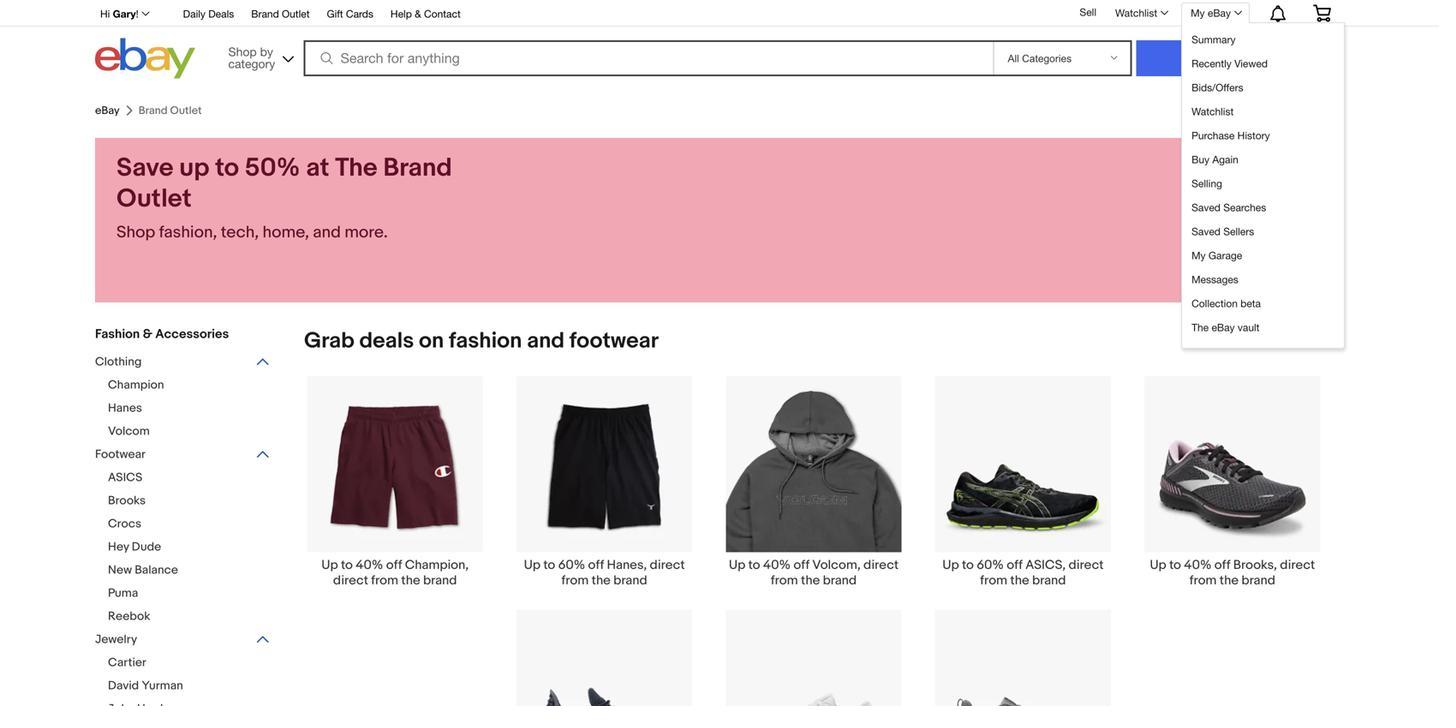 Task type: vqa. For each thing, say whether or not it's contained in the screenshot.
60% to the right
yes



Task type: locate. For each thing, give the bounding box(es) containing it.
2 from from the left
[[562, 573, 589, 588]]

viewed
[[1235, 57, 1268, 69]]

puma
[[108, 586, 138, 601]]

3 from from the left
[[771, 573, 798, 588]]

up to 60% off hanes, direct from the brand link
[[500, 375, 709, 588]]

1 horizontal spatial and
[[527, 328, 565, 354]]

brand inside up to 60% off asics, direct from the brand
[[1033, 573, 1066, 588]]

& inside the account navigation
[[415, 8, 421, 20]]

brand inside up to 40% off champion, direct from the brand
[[423, 573, 457, 588]]

0 vertical spatial the
[[335, 153, 378, 183]]

the inside up to 60% off asics, direct from the brand
[[1011, 573, 1030, 588]]

60% left asics,
[[977, 557, 1004, 573]]

off for volcom,
[[794, 557, 810, 573]]

to inside "save up to 50% at the brand outlet shop fashion, tech, home, and more."
[[215, 153, 239, 183]]

sellers
[[1224, 225, 1255, 237]]

ebay up save
[[95, 104, 120, 117]]

direct inside up to 40% off volcom, direct from the brand
[[864, 557, 899, 573]]

1 vertical spatial my
[[1192, 249, 1206, 261]]

0 vertical spatial and
[[313, 222, 341, 243]]

on
[[419, 328, 444, 354]]

fashion
[[95, 326, 140, 342]]

brand inside up to 60% off hanes, direct from the brand
[[614, 573, 648, 588]]

and left the more.
[[313, 222, 341, 243]]

watchlist link right sell link
[[1106, 3, 1177, 23]]

1 horizontal spatial 60%
[[977, 557, 1004, 573]]

volcom
[[108, 424, 150, 439]]

direct for up to 60% off asics, direct from the brand
[[1069, 557, 1104, 573]]

1 60% from the left
[[558, 557, 585, 573]]

0 vertical spatial watchlist
[[1116, 7, 1158, 19]]

gift cards link
[[327, 5, 374, 24]]

footwear
[[95, 447, 146, 462]]

0 vertical spatial &
[[415, 8, 421, 20]]

shop
[[228, 45, 257, 59], [117, 222, 155, 243]]

0 vertical spatial watchlist link
[[1106, 3, 1177, 23]]

brand inside up to 40% off volcom, direct from the brand
[[823, 573, 857, 588]]

up for up to 40% off brooks, direct from the brand
[[1150, 557, 1167, 573]]

up inside up to 60% off asics, direct from the brand
[[943, 557, 960, 573]]

40% inside up to 40% off champion, direct from the brand
[[356, 557, 383, 573]]

my garage
[[1192, 249, 1243, 261]]

watchlist up purchase
[[1192, 105, 1234, 117]]

5 the from the left
[[1220, 573, 1239, 588]]

0 vertical spatial shop
[[228, 45, 257, 59]]

0 horizontal spatial 40%
[[356, 557, 383, 573]]

to inside up to 40% off volcom, direct from the brand
[[749, 557, 761, 573]]

60% for hanes,
[[558, 557, 585, 573]]

contact
[[424, 8, 461, 20]]

off left "brooks," on the right
[[1215, 557, 1231, 573]]

2 60% from the left
[[977, 557, 1004, 573]]

shop left fashion,
[[117, 222, 155, 243]]

off inside up to 40% off brooks, direct from the brand
[[1215, 557, 1231, 573]]

asics
[[108, 470, 142, 485]]

from inside up to 60% off asics, direct from the brand
[[981, 573, 1008, 588]]

the for hanes,
[[592, 573, 611, 588]]

5 from from the left
[[1190, 573, 1217, 588]]

40% left champion,
[[356, 557, 383, 573]]

0 horizontal spatial outlet
[[117, 183, 192, 214]]

to inside up to 40% off brooks, direct from the brand
[[1170, 557, 1182, 573]]

outlet
[[282, 8, 310, 20], [117, 183, 192, 214]]

outlet left gift at the left top
[[282, 8, 310, 20]]

off inside up to 40% off volcom, direct from the brand
[[794, 557, 810, 573]]

watchlist link up history
[[1188, 99, 1342, 123]]

my for my garage
[[1192, 249, 1206, 261]]

0 vertical spatial my
[[1191, 7, 1205, 19]]

my up the summary
[[1191, 7, 1205, 19]]

from left hanes,
[[562, 573, 589, 588]]

the inside up to 60% off hanes, direct from the brand
[[592, 573, 611, 588]]

brand
[[423, 573, 457, 588], [614, 573, 648, 588], [823, 573, 857, 588], [1033, 573, 1066, 588], [1242, 573, 1276, 588]]

brand for brooks,
[[1242, 573, 1276, 588]]

off left hanes,
[[588, 557, 604, 573]]

& right "help"
[[415, 8, 421, 20]]

0 vertical spatial saved
[[1192, 201, 1221, 213]]

3 40% from the left
[[1185, 557, 1212, 573]]

1 horizontal spatial shop
[[228, 45, 257, 59]]

help
[[391, 8, 412, 20]]

2 brand from the left
[[614, 573, 648, 588]]

1 horizontal spatial brand
[[383, 153, 452, 183]]

deals
[[359, 328, 414, 354]]

ebay down collection beta
[[1212, 321, 1235, 333]]

direct inside up to 40% off brooks, direct from the brand
[[1280, 557, 1316, 573]]

1 vertical spatial shop
[[117, 222, 155, 243]]

40% left "brooks," on the right
[[1185, 557, 1212, 573]]

from inside up to 40% off volcom, direct from the brand
[[771, 573, 798, 588]]

4 off from the left
[[1007, 557, 1023, 573]]

5 off from the left
[[1215, 557, 1231, 573]]

shop by category
[[228, 45, 275, 71]]

the inside up to 40% off volcom, direct from the brand
[[801, 573, 820, 588]]

direct inside up to 40% off champion, direct from the brand
[[333, 573, 368, 588]]

to inside up to 40% off champion, direct from the brand
[[341, 557, 353, 573]]

grab deals on fashion and footwear
[[304, 328, 659, 354]]

0 vertical spatial ebay
[[1208, 7, 1231, 19]]

asics link
[[108, 470, 284, 487]]

cartier link
[[108, 656, 284, 672]]

the inside up to 40% off brooks, direct from the brand
[[1220, 573, 1239, 588]]

2 off from the left
[[588, 557, 604, 573]]

off left volcom, at the bottom right
[[794, 557, 810, 573]]

up
[[322, 557, 338, 573], [524, 557, 541, 573], [729, 557, 746, 573], [943, 557, 960, 573], [1150, 557, 1167, 573]]

& for fashion
[[143, 326, 152, 342]]

hey dude link
[[108, 540, 284, 556]]

shop by category button
[[221, 38, 298, 75]]

my left garage
[[1192, 249, 1206, 261]]

off inside up to 40% off champion, direct from the brand
[[386, 557, 402, 573]]

collection beta
[[1192, 297, 1261, 309]]

None submit
[[1137, 40, 1281, 76]]

shop left "by"
[[228, 45, 257, 59]]

1 vertical spatial &
[[143, 326, 152, 342]]

to for up to 40% off volcom, direct from the brand
[[749, 557, 761, 573]]

off left champion,
[[386, 557, 402, 573]]

direct inside up to 60% off asics, direct from the brand
[[1069, 557, 1104, 573]]

up inside up to 40% off brooks, direct from the brand
[[1150, 557, 1167, 573]]

0 horizontal spatial the
[[335, 153, 378, 183]]

3 up from the left
[[729, 557, 746, 573]]

cards
[[346, 8, 374, 20]]

0 horizontal spatial 60%
[[558, 557, 585, 573]]

1 horizontal spatial watchlist
[[1192, 105, 1234, 117]]

1 vertical spatial watchlist
[[1192, 105, 1234, 117]]

tech,
[[221, 222, 259, 243]]

!
[[136, 8, 139, 20]]

off for champion,
[[386, 557, 402, 573]]

from inside up to 60% off hanes, direct from the brand
[[562, 573, 589, 588]]

list containing up to 40% off champion, direct from the brand
[[284, 375, 1345, 706]]

my ebay link
[[1182, 3, 1250, 23]]

1 horizontal spatial watchlist link
[[1188, 99, 1342, 123]]

brand inside "save up to 50% at the brand outlet shop fashion, tech, home, and more."
[[383, 153, 452, 183]]

again
[[1213, 153, 1239, 165]]

recently viewed
[[1192, 57, 1268, 69]]

from for asics,
[[981, 573, 1008, 588]]

0 horizontal spatial shop
[[117, 222, 155, 243]]

5 brand from the left
[[1242, 573, 1276, 588]]

up for up to 40% off volcom, direct from the brand
[[729, 557, 746, 573]]

summary link
[[1188, 27, 1342, 51]]

1 off from the left
[[386, 557, 402, 573]]

3 brand from the left
[[823, 573, 857, 588]]

brand
[[251, 8, 279, 20], [383, 153, 452, 183]]

40% left volcom, at the bottom right
[[763, 557, 791, 573]]

category
[[228, 57, 275, 71]]

1 from from the left
[[371, 573, 399, 588]]

daily deals link
[[183, 5, 234, 24]]

watchlist link
[[1106, 3, 1177, 23], [1188, 99, 1342, 123]]

to inside up to 60% off hanes, direct from the brand
[[544, 557, 555, 573]]

yurman
[[142, 679, 183, 693]]

ebay up the summary
[[1208, 7, 1231, 19]]

up for up to 40% off champion, direct from the brand
[[322, 557, 338, 573]]

beta
[[1241, 297, 1261, 309]]

my
[[1191, 7, 1205, 19], [1192, 249, 1206, 261]]

60% inside up to 60% off asics, direct from the brand
[[977, 557, 1004, 573]]

1 brand from the left
[[423, 573, 457, 588]]

reebok
[[108, 609, 150, 624]]

watchlist for the bottommost watchlist link
[[1192, 105, 1234, 117]]

0 vertical spatial brand
[[251, 8, 279, 20]]

saved sellers link
[[1188, 219, 1342, 243]]

1 horizontal spatial &
[[415, 8, 421, 20]]

1 horizontal spatial the
[[1192, 321, 1209, 333]]

up inside up to 40% off volcom, direct from the brand
[[729, 557, 746, 573]]

the down collection
[[1192, 321, 1209, 333]]

0 horizontal spatial and
[[313, 222, 341, 243]]

2 40% from the left
[[763, 557, 791, 573]]

from left champion,
[[371, 573, 399, 588]]

watchlist right sell link
[[1116, 7, 1158, 19]]

up inside up to 40% off champion, direct from the brand
[[322, 557, 338, 573]]

Search for anything text field
[[306, 42, 990, 75]]

brooks,
[[1234, 557, 1278, 573]]

hanes
[[108, 401, 142, 416]]

saved up my garage
[[1192, 225, 1221, 237]]

off for asics,
[[1007, 557, 1023, 573]]

from inside up to 40% off brooks, direct from the brand
[[1190, 573, 1217, 588]]

2 up from the left
[[524, 557, 541, 573]]

gift cards
[[327, 8, 374, 20]]

purchase
[[1192, 129, 1235, 141]]

brand for hanes,
[[614, 573, 648, 588]]

direct inside up to 60% off hanes, direct from the brand
[[650, 557, 685, 573]]

hi gary !
[[100, 8, 139, 20]]

by
[[260, 45, 273, 59]]

saved sellers
[[1192, 225, 1255, 237]]

from for volcom,
[[771, 573, 798, 588]]

volcom,
[[813, 557, 861, 573]]

up to 40% off brooks, direct from the brand
[[1150, 557, 1316, 588]]

off inside up to 60% off asics, direct from the brand
[[1007, 557, 1023, 573]]

2 horizontal spatial 40%
[[1185, 557, 1212, 573]]

1 40% from the left
[[356, 557, 383, 573]]

history
[[1238, 129, 1271, 141]]

and right fashion
[[527, 328, 565, 354]]

3 off from the left
[[794, 557, 810, 573]]

60% left hanes,
[[558, 557, 585, 573]]

0 horizontal spatial watchlist
[[1116, 7, 1158, 19]]

the for asics,
[[1011, 573, 1030, 588]]

accessories
[[155, 326, 229, 342]]

0 horizontal spatial &
[[143, 326, 152, 342]]

40% inside up to 40% off brooks, direct from the brand
[[1185, 557, 1212, 573]]

fashion
[[449, 328, 522, 354]]

direct
[[650, 557, 685, 573], [864, 557, 899, 573], [1069, 557, 1104, 573], [1280, 557, 1316, 573], [333, 573, 368, 588]]

2 saved from the top
[[1192, 225, 1221, 237]]

saved for saved searches
[[1192, 201, 1221, 213]]

1 the from the left
[[401, 573, 420, 588]]

up for up to 60% off asics, direct from the brand
[[943, 557, 960, 573]]

shop inside shop by category
[[228, 45, 257, 59]]

4 the from the left
[[1011, 573, 1030, 588]]

brand up the more.
[[383, 153, 452, 183]]

from left asics,
[[981, 573, 1008, 588]]

direct for up to 40% off brooks, direct from the brand
[[1280, 557, 1316, 573]]

saved
[[1192, 201, 1221, 213], [1192, 225, 1221, 237]]

to for up to 60% off asics, direct from the brand
[[962, 557, 974, 573]]

& right fashion
[[143, 326, 152, 342]]

up inside up to 60% off hanes, direct from the brand
[[524, 557, 541, 573]]

the ebay vault
[[1192, 321, 1260, 333]]

1 vertical spatial outlet
[[117, 183, 192, 214]]

from for brooks,
[[1190, 573, 1217, 588]]

my for my ebay
[[1191, 7, 1205, 19]]

4 from from the left
[[981, 573, 1008, 588]]

up to 40% off champion, direct from the brand link
[[291, 375, 500, 588]]

1 horizontal spatial outlet
[[282, 8, 310, 20]]

off left asics,
[[1007, 557, 1023, 573]]

deals
[[208, 8, 234, 20]]

up to 60% off asics, direct from the brand
[[943, 557, 1104, 588]]

1 vertical spatial brand
[[383, 153, 452, 183]]

40% inside up to 40% off volcom, direct from the brand
[[763, 557, 791, 573]]

brand up "by"
[[251, 8, 279, 20]]

0 vertical spatial outlet
[[282, 8, 310, 20]]

cartier
[[108, 656, 146, 670]]

the for brooks,
[[1220, 573, 1239, 588]]

1 vertical spatial and
[[527, 328, 565, 354]]

1 vertical spatial ebay
[[95, 104, 120, 117]]

save
[[117, 153, 174, 183]]

cartier david yurman
[[108, 656, 183, 693]]

3 the from the left
[[801, 573, 820, 588]]

from left volcom, at the bottom right
[[771, 573, 798, 588]]

the inside up to 40% off champion, direct from the brand
[[401, 573, 420, 588]]

direct for up to 40% off volcom, direct from the brand
[[864, 557, 899, 573]]

1 vertical spatial saved
[[1192, 225, 1221, 237]]

the
[[335, 153, 378, 183], [1192, 321, 1209, 333]]

2 vertical spatial ebay
[[1212, 321, 1235, 333]]

4 up from the left
[[943, 557, 960, 573]]

1 horizontal spatial 40%
[[763, 557, 791, 573]]

to inside up to 60% off asics, direct from the brand
[[962, 557, 974, 573]]

saved down selling
[[1192, 201, 1221, 213]]

brand for volcom,
[[823, 573, 857, 588]]

4 brand from the left
[[1033, 573, 1066, 588]]

save up to 50% at the brand outlet shop fashion, tech, home, and more.
[[117, 153, 452, 243]]

& inside save up to 50% at the brand outlet main content
[[143, 326, 152, 342]]

5 up from the left
[[1150, 557, 1167, 573]]

your shopping cart image
[[1313, 4, 1333, 22]]

from
[[371, 573, 399, 588], [562, 573, 589, 588], [771, 573, 798, 588], [981, 573, 1008, 588], [1190, 573, 1217, 588]]

the inside "save up to 50% at the brand outlet shop fashion, tech, home, and more."
[[335, 153, 378, 183]]

outlet up fashion,
[[117, 183, 192, 214]]

60% inside up to 60% off hanes, direct from the brand
[[558, 557, 585, 573]]

40%
[[356, 557, 383, 573], [763, 557, 791, 573], [1185, 557, 1212, 573]]

brand inside up to 40% off brooks, direct from the brand
[[1242, 573, 1276, 588]]

off inside up to 60% off hanes, direct from the brand
[[588, 557, 604, 573]]

shop by category banner
[[91, 0, 1345, 349]]

the
[[401, 573, 420, 588], [592, 573, 611, 588], [801, 573, 820, 588], [1011, 573, 1030, 588], [1220, 573, 1239, 588]]

1 vertical spatial the
[[1192, 321, 1209, 333]]

the right at
[[335, 153, 378, 183]]

0 horizontal spatial brand
[[251, 8, 279, 20]]

2 the from the left
[[592, 573, 611, 588]]

1 up from the left
[[322, 557, 338, 573]]

from inside up to 40% off champion, direct from the brand
[[371, 573, 399, 588]]

from left "brooks," on the right
[[1190, 573, 1217, 588]]

1 saved from the top
[[1192, 201, 1221, 213]]

list
[[284, 375, 1345, 706]]

selling
[[1192, 177, 1223, 189]]

recently viewed link
[[1188, 51, 1342, 75]]



Task type: describe. For each thing, give the bounding box(es) containing it.
at
[[306, 153, 329, 183]]

footwear button
[[95, 447, 271, 464]]

bids/offers
[[1192, 81, 1244, 93]]

the inside navigation
[[1192, 321, 1209, 333]]

list inside save up to 50% at the brand outlet main content
[[284, 375, 1345, 706]]

40% for volcom,
[[763, 557, 791, 573]]

and inside "save up to 50% at the brand outlet shop fashion, tech, home, and more."
[[313, 222, 341, 243]]

vault
[[1238, 321, 1260, 333]]

brand inside the account navigation
[[251, 8, 279, 20]]

hanes,
[[607, 557, 647, 573]]

clothing button
[[95, 355, 271, 371]]

brooks
[[108, 494, 146, 508]]

fashion & accessories
[[95, 326, 229, 342]]

ebay for the ebay vault
[[1212, 321, 1235, 333]]

clothing
[[95, 355, 142, 369]]

saved for saved sellers
[[1192, 225, 1221, 237]]

jewelry
[[95, 632, 137, 647]]

1 vertical spatial watchlist link
[[1188, 99, 1342, 123]]

brand for champion,
[[423, 573, 457, 588]]

more.
[[345, 222, 388, 243]]

up to 40% off champion, direct from the brand
[[322, 557, 469, 588]]

asics,
[[1026, 557, 1066, 573]]

buy
[[1192, 153, 1210, 165]]

from for champion,
[[371, 573, 399, 588]]

up
[[179, 153, 210, 183]]

brand outlet link
[[251, 5, 310, 24]]

crocs
[[108, 517, 141, 531]]

champion link
[[108, 378, 284, 394]]

dude
[[132, 540, 161, 554]]

off for brooks,
[[1215, 557, 1231, 573]]

daily deals
[[183, 8, 234, 20]]

ebay link
[[95, 104, 120, 117]]

outlet inside "save up to 50% at the brand outlet shop fashion, tech, home, and more."
[[117, 183, 192, 214]]

grab
[[304, 328, 355, 354]]

david yurman link
[[108, 679, 284, 695]]

puma link
[[108, 586, 284, 602]]

ebay inside save up to 50% at the brand outlet main content
[[95, 104, 120, 117]]

champion,
[[405, 557, 469, 573]]

summary
[[1192, 33, 1236, 45]]

saved searches link
[[1188, 195, 1342, 219]]

new
[[108, 563, 132, 578]]

account navigation
[[91, 0, 1345, 349]]

from for hanes,
[[562, 573, 589, 588]]

& for help
[[415, 8, 421, 20]]

garage
[[1209, 249, 1243, 261]]

reebok link
[[108, 609, 284, 626]]

direct for up to 60% off hanes, direct from the brand
[[650, 557, 685, 573]]

up to 40% off volcom, direct from the brand link
[[709, 375, 919, 588]]

saved searches
[[1192, 201, 1267, 213]]

fashion,
[[159, 222, 217, 243]]

the for champion,
[[401, 573, 420, 588]]

brand for asics,
[[1033, 573, 1066, 588]]

direct for up to 40% off champion, direct from the brand
[[333, 573, 368, 588]]

crocs link
[[108, 517, 284, 533]]

to for up to 40% off brooks, direct from the brand
[[1170, 557, 1182, 573]]

volcom link
[[108, 424, 284, 440]]

up to 60% off asics, direct from the brand link
[[919, 375, 1128, 588]]

40% for brooks,
[[1185, 557, 1212, 573]]

footwear
[[570, 328, 659, 354]]

hi
[[100, 8, 110, 20]]

new balance link
[[108, 563, 284, 579]]

sell link
[[1072, 6, 1105, 18]]

save up to 50% at the brand outlet main content
[[81, 97, 1358, 706]]

50%
[[245, 153, 300, 183]]

ebay for my ebay
[[1208, 7, 1231, 19]]

buy again
[[1192, 153, 1239, 165]]

none submit inside shop by category banner
[[1137, 40, 1281, 76]]

gift
[[327, 8, 343, 20]]

the for volcom,
[[801, 573, 820, 588]]

recently
[[1192, 57, 1232, 69]]

to for up to 60% off hanes, direct from the brand
[[544, 557, 555, 573]]

selling link
[[1188, 171, 1342, 195]]

off for hanes,
[[588, 557, 604, 573]]

0 horizontal spatial watchlist link
[[1106, 3, 1177, 23]]

home,
[[263, 222, 309, 243]]

watchlist for watchlist link to the left
[[1116, 7, 1158, 19]]

daily
[[183, 8, 206, 20]]

shop inside "save up to 50% at the brand outlet shop fashion, tech, home, and more."
[[117, 222, 155, 243]]

jewelry button
[[95, 632, 271, 649]]

help & contact
[[391, 8, 461, 20]]

searches
[[1224, 201, 1267, 213]]

balance
[[135, 563, 178, 578]]

up to 60% off hanes, direct from the brand
[[524, 557, 685, 588]]

champion
[[108, 378, 164, 392]]

messages link
[[1188, 267, 1342, 291]]

brand outlet
[[251, 8, 310, 20]]

up to 40% off volcom, direct from the brand
[[729, 557, 899, 588]]

purchase history link
[[1188, 123, 1342, 147]]

up for up to 60% off hanes, direct from the brand
[[524, 557, 541, 573]]

clothing champion hanes volcom footwear asics brooks crocs hey dude new balance puma reebok
[[95, 355, 178, 624]]

outlet inside the account navigation
[[282, 8, 310, 20]]

sell
[[1080, 6, 1097, 18]]

to for up to 40% off champion, direct from the brand
[[341, 557, 353, 573]]

purchase history
[[1192, 129, 1271, 141]]

60% for asics,
[[977, 557, 1004, 573]]

hanes link
[[108, 401, 284, 417]]

hey
[[108, 540, 129, 554]]

40% for champion,
[[356, 557, 383, 573]]

help & contact link
[[391, 5, 461, 24]]



